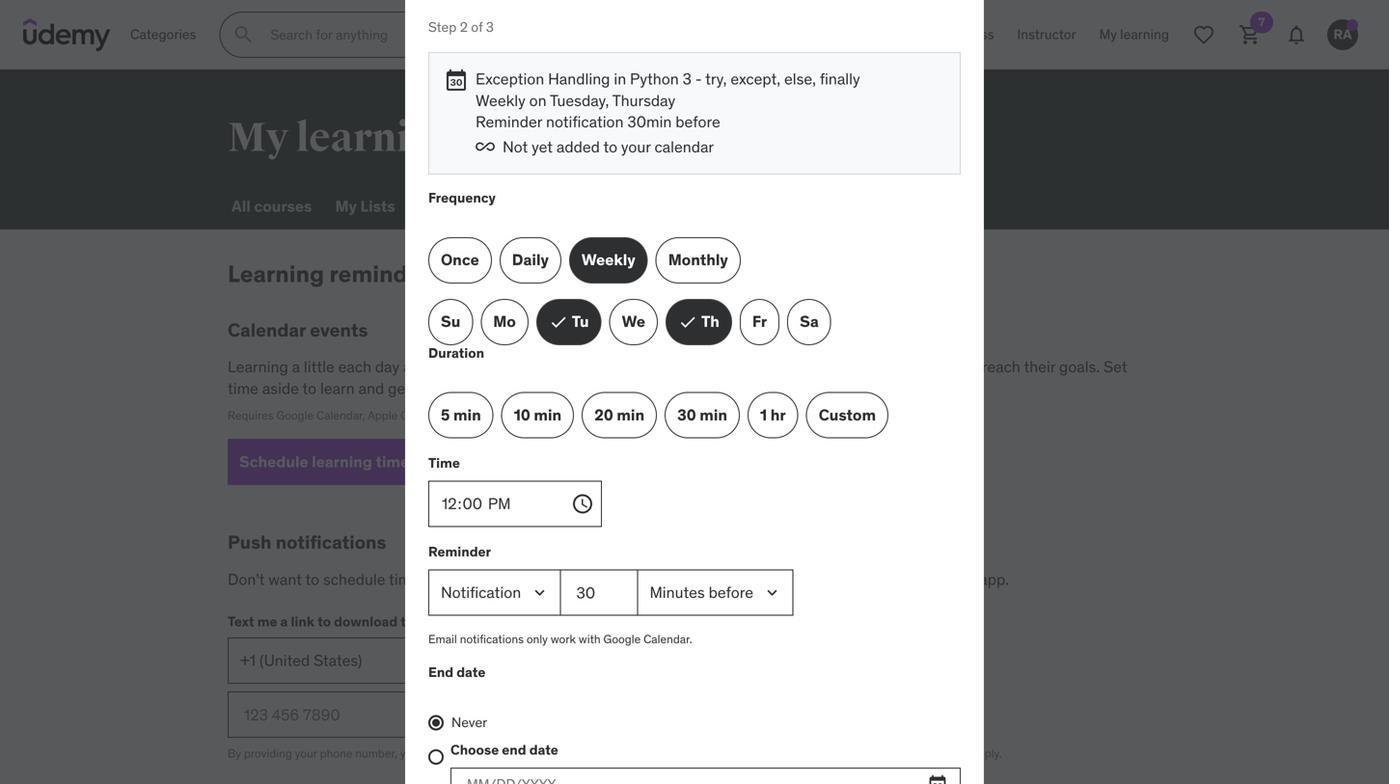 Task type: vqa. For each thing, say whether or not it's contained in the screenshot.
cooperate-
no



Task type: describe. For each thing, give the bounding box(es) containing it.
123 456 7890 text field
[[228, 692, 417, 738]]

1 vertical spatial udemy
[[877, 570, 926, 590]]

tuesday,
[[550, 90, 609, 110]]

hr
[[771, 405, 786, 425]]

a right the blocks?
[[507, 570, 515, 590]]

business
[[940, 26, 994, 43]]

0 vertical spatial with
[[579, 632, 601, 647]]

1 vertical spatial set
[[480, 570, 503, 590]]

not yet added to your calendar
[[503, 137, 714, 157]]

calendar.
[[644, 632, 692, 647]]

learning down that
[[563, 379, 619, 398]]

1 vertical spatial date
[[529, 742, 558, 759]]

udemy image
[[23, 18, 111, 51]]

using
[[488, 379, 526, 398]]

email
[[428, 632, 457, 647]]

in
[[614, 69, 626, 89]]

finally
[[820, 69, 860, 89]]

a left one-
[[507, 746, 513, 761]]

to right the reminder
[[644, 570, 658, 590]]

weekly inside exception handling in python 3 - try, except, else, finally weekly on tuesday, thursday reminder notification 30min before
[[476, 90, 526, 110]]

submit search image
[[232, 23, 255, 46]]

me
[[257, 613, 277, 630]]

to down little
[[303, 379, 317, 398]]

instructor
[[1018, 26, 1076, 43]]

make
[[709, 357, 747, 377]]

2 vertical spatial your
[[295, 746, 317, 761]]

agree
[[421, 746, 451, 761]]

push
[[228, 531, 272, 554]]

to left "download"
[[318, 613, 331, 630]]

1 horizontal spatial the
[[851, 570, 873, 590]]

0 vertical spatial 3
[[486, 18, 494, 36]]

custom
[[819, 405, 876, 425]]

my lists
[[335, 196, 395, 216]]

su
[[441, 312, 460, 332]]

min for 5 min
[[453, 405, 481, 425]]

outlook
[[465, 408, 506, 423]]

0 vertical spatial udemy
[[894, 26, 936, 43]]

want
[[269, 570, 302, 590]]

5
[[441, 405, 450, 425]]

reminder
[[579, 570, 641, 590]]

learning for learning reminders
[[228, 260, 324, 288]]

notifications for push notifications
[[276, 531, 386, 554]]

reach
[[982, 357, 1021, 377]]

wishlist
[[418, 196, 478, 216]]

blocks?
[[424, 570, 476, 590]]

min for 10 min
[[534, 405, 562, 425]]

1 hr
[[760, 405, 786, 425]]

send button
[[417, 692, 494, 738]]

app
[[425, 613, 450, 630]]

1
[[760, 405, 767, 425]]

a up choose end date text box
[[721, 746, 728, 761]]

aside
[[262, 379, 299, 398]]

learning inside 'button'
[[312, 452, 372, 472]]

small image
[[678, 312, 698, 332]]

scheduler.
[[622, 379, 693, 398]]

push
[[688, 570, 722, 590]]

not
[[503, 137, 528, 157]]

learning up only
[[519, 570, 575, 590]]

goals.
[[1059, 357, 1100, 377]]

by
[[228, 746, 241, 761]]

2 horizontal spatial notifications
[[726, 570, 811, 590]]

all
[[232, 196, 251, 216]]

schedule learning time
[[239, 452, 409, 472]]

Choose end date text field
[[451, 768, 961, 784]]

text
[[624, 746, 644, 761]]

learning reminders
[[228, 260, 442, 288]]

1 vertical spatial reminder
[[428, 543, 491, 561]]

research
[[466, 357, 530, 377]]

my learning
[[228, 113, 458, 163]]

time inside 'button'
[[376, 452, 409, 472]]

from
[[815, 570, 847, 590]]

duration
[[428, 344, 484, 362]]

daily
[[512, 250, 549, 270]]

a right me
[[280, 613, 288, 630]]

2 vertical spatial get
[[765, 746, 782, 761]]

calendar
[[655, 137, 714, 157]]

shows
[[534, 357, 577, 377]]

choose end date
[[451, 742, 558, 759]]

mobile
[[929, 570, 976, 590]]

step 2 of 3
[[428, 18, 494, 36]]

to right the likely
[[964, 357, 978, 377]]

we
[[622, 312, 645, 332]]

learning up lists
[[296, 113, 458, 163]]

else,
[[784, 69, 816, 89]]

before
[[676, 112, 721, 132]]

learning up hr
[[751, 357, 806, 377]]

learn
[[320, 379, 355, 398]]

sa
[[800, 312, 819, 332]]

habit
[[822, 357, 857, 377]]

to right want
[[305, 570, 319, 590]]

set inside "learning a little each day adds up. research shows that students who make learning a habit are more likely to reach their goals. set time aside to learn and get reminders using your learning scheduler. requires google calendar, apple calendar, or outlook"
[[1104, 357, 1128, 377]]

udemy business link
[[882, 12, 1006, 58]]

20 min
[[595, 405, 645, 425]]

calendar events
[[228, 318, 368, 341]]

your inside "learning a little each day adds up. research shows that students who make learning a habit are more likely to reach their goals. set time aside to learn and get reminders using your learning scheduler. requires google calendar, apple calendar, or outlook"
[[529, 379, 559, 398]]

rates
[[919, 746, 945, 761]]

python
[[630, 69, 679, 89]]

handling
[[548, 69, 610, 89]]

learning for learning a little each day adds up. research shows that students who make learning a habit are more likely to reach their goals. set time aside to learn and get reminders using your learning scheduler. requires google calendar, apple calendar, or outlook
[[228, 357, 288, 377]]

tu
[[572, 312, 589, 332]]

to right agree
[[454, 746, 464, 761]]

to right added
[[603, 137, 618, 157]]

courses
[[254, 196, 312, 216]]

exception
[[476, 69, 544, 89]]

never
[[452, 714, 487, 731]]

instructor link
[[1006, 12, 1088, 58]]

receive
[[467, 746, 504, 761]]

try,
[[705, 69, 727, 89]]

are
[[861, 357, 883, 377]]

my for my lists
[[335, 196, 357, 216]]

email notifications only work with google calendar.
[[428, 632, 692, 647]]

-
[[696, 69, 702, 89]]



Task type: locate. For each thing, give the bounding box(es) containing it.
app. right mobile on the bottom of the page
[[980, 570, 1009, 590]]

2 min from the left
[[534, 405, 562, 425]]

0 horizontal spatial the
[[401, 613, 422, 630]]

google
[[276, 408, 314, 423], [604, 632, 641, 647]]

small image
[[476, 137, 495, 156], [549, 312, 568, 332], [413, 453, 432, 472]]

calendar, left or
[[400, 408, 449, 423]]

don't want to schedule time blocks? set a learning reminder to get push notifications from the udemy mobile app.
[[228, 570, 1009, 590]]

their
[[1024, 357, 1056, 377]]

one-
[[516, 746, 540, 761]]

0 vertical spatial the
[[851, 570, 873, 590]]

link right me
[[291, 613, 315, 630]]

my left lists
[[335, 196, 357, 216]]

1 vertical spatial get
[[662, 570, 685, 590]]

monthly
[[668, 250, 728, 270]]

thursday
[[612, 90, 676, 110]]

learning up calendar
[[228, 260, 324, 288]]

google inside "learning a little each day adds up. research shows that students who make learning a habit are more likely to reach their goals. set time aside to learn and get reminders using your learning scheduler. requires google calendar, apple calendar, or outlook"
[[276, 408, 314, 423]]

1 vertical spatial weekly
[[582, 250, 636, 270]]

weekly up we
[[582, 250, 636, 270]]

0 vertical spatial link
[[291, 613, 315, 630]]

notification
[[546, 112, 624, 132]]

3
[[486, 18, 494, 36], [683, 69, 692, 89]]

udemy left business
[[894, 26, 936, 43]]

learning down apple on the bottom left
[[312, 452, 372, 472]]

1 vertical spatial link
[[730, 746, 749, 761]]

events
[[310, 318, 368, 341]]

students
[[612, 357, 673, 377]]

1 calendar, from the left
[[316, 408, 365, 423]]

1 vertical spatial your
[[529, 379, 559, 398]]

notifications
[[276, 531, 386, 554], [726, 570, 811, 590], [460, 632, 524, 647]]

min right 20
[[617, 405, 645, 425]]

weekly down exception
[[476, 90, 526, 110]]

0 vertical spatial your
[[621, 137, 651, 157]]

2 horizontal spatial small image
[[549, 312, 568, 332]]

0 horizontal spatial small image
[[413, 453, 432, 472]]

0 horizontal spatial with
[[579, 632, 601, 647]]

0 vertical spatial learning
[[228, 260, 324, 288]]

0 vertical spatial get
[[388, 379, 411, 398]]

2 vertical spatial small image
[[413, 453, 432, 472]]

the left 'app'
[[401, 613, 422, 630]]

reminder up the blocks?
[[428, 543, 491, 561]]

my for my learning
[[228, 113, 289, 163]]

app. left the standard
[[785, 746, 807, 761]]

choose
[[451, 742, 499, 759]]

time
[[428, 455, 460, 472]]

end
[[428, 664, 454, 681]]

None number field
[[561, 570, 638, 616]]

reminders down up.
[[415, 379, 484, 398]]

on
[[529, 90, 547, 110]]

get down 'day'
[[388, 379, 411, 398]]

my
[[228, 113, 289, 163], [335, 196, 357, 216]]

a left habit
[[810, 357, 818, 377]]

learning inside "learning a little each day adds up. research shows that students who make learning a habit are more likely to reach their goals. set time aside to learn and get reminders using your learning scheduler. requires google calendar, apple calendar, or outlook"
[[228, 357, 288, 377]]

or
[[452, 408, 462, 423]]

3 left -
[[683, 69, 692, 89]]

0 horizontal spatial your
[[295, 746, 317, 761]]

get left the standard
[[765, 746, 782, 761]]

1 min from the left
[[453, 405, 481, 425]]

0 horizontal spatial my
[[228, 113, 289, 163]]

0 vertical spatial google
[[276, 408, 314, 423]]

all courses link
[[228, 183, 316, 230]]

0 vertical spatial notifications
[[276, 531, 386, 554]]

requires
[[228, 408, 274, 423]]

learning up aside
[[228, 357, 288, 377]]

2
[[460, 18, 468, 36]]

notifications left from
[[726, 570, 811, 590]]

reminder up not
[[476, 112, 542, 132]]

1 horizontal spatial weekly
[[582, 250, 636, 270]]

time up 'requires'
[[228, 379, 259, 398]]

min for 30 min
[[700, 405, 728, 425]]

1 horizontal spatial set
[[1104, 357, 1128, 377]]

2 learning from the top
[[228, 357, 288, 377]]

your
[[621, 137, 651, 157], [529, 379, 559, 398], [295, 746, 317, 761]]

time
[[228, 379, 259, 398], [376, 452, 409, 472], [389, 570, 420, 590], [540, 746, 563, 761]]

udemy left mobile on the bottom of the page
[[877, 570, 926, 590]]

1 vertical spatial app.
[[785, 746, 807, 761]]

1 horizontal spatial your
[[529, 379, 559, 398]]

calendar,
[[316, 408, 365, 423], [400, 408, 449, 423]]

set right the blocks?
[[480, 570, 503, 590]]

udemy
[[894, 26, 936, 43], [877, 570, 926, 590]]

10 min
[[514, 405, 562, 425]]

link
[[291, 613, 315, 630], [730, 746, 749, 761]]

weekly
[[476, 90, 526, 110], [582, 250, 636, 270]]

4 min from the left
[[700, 405, 728, 425]]

apply.
[[972, 746, 1002, 761]]

small image inside schedule learning time 'button'
[[413, 453, 432, 472]]

2 horizontal spatial get
[[765, 746, 782, 761]]

30 min
[[677, 405, 728, 425]]

end
[[502, 742, 526, 759]]

set right goals.
[[1104, 357, 1128, 377]]

3 min from the left
[[617, 405, 645, 425]]

learning
[[228, 260, 324, 288], [228, 357, 288, 377]]

wishlist link
[[415, 183, 482, 230]]

1 vertical spatial small image
[[549, 312, 568, 332]]

Time time field
[[428, 481, 594, 527]]

reminders down lists
[[329, 260, 442, 288]]

notifications up schedule
[[276, 531, 386, 554]]

5 min
[[441, 405, 481, 425]]

0 horizontal spatial notifications
[[276, 531, 386, 554]]

0 horizontal spatial get
[[388, 379, 411, 398]]

1 vertical spatial learning
[[228, 357, 288, 377]]

get left push
[[662, 570, 685, 590]]

1 horizontal spatial my
[[335, 196, 357, 216]]

0 horizontal spatial weekly
[[476, 90, 526, 110]]

1 vertical spatial google
[[604, 632, 641, 647]]

my lists link
[[331, 183, 399, 230]]

medium image
[[445, 68, 468, 92]]

0 horizontal spatial set
[[480, 570, 503, 590]]

notifications for email notifications only work with google calendar.
[[460, 632, 524, 647]]

time left the blocks?
[[389, 570, 420, 590]]

1 vertical spatial my
[[335, 196, 357, 216]]

the
[[851, 570, 873, 590], [401, 613, 422, 630]]

little
[[304, 357, 335, 377]]

30min
[[628, 112, 672, 132]]

1 horizontal spatial with
[[697, 746, 719, 761]]

may
[[948, 746, 969, 761]]

send
[[436, 705, 475, 725]]

each
[[338, 357, 372, 377]]

apple
[[368, 408, 398, 423]]

exception handling in python 3 - try, except, else, finally weekly on tuesday, thursday reminder notification 30min before
[[476, 69, 860, 132]]

0 horizontal spatial app.
[[785, 746, 807, 761]]

1 horizontal spatial link
[[730, 746, 749, 761]]

once
[[441, 250, 479, 270]]

date
[[457, 664, 486, 681], [529, 742, 558, 759]]

1 vertical spatial reminders
[[415, 379, 484, 398]]

min right 10
[[534, 405, 562, 425]]

messaging
[[860, 746, 916, 761]]

notifications left only
[[460, 632, 524, 647]]

0 vertical spatial weekly
[[476, 90, 526, 110]]

all courses
[[232, 196, 312, 216]]

th
[[701, 312, 720, 332]]

1 horizontal spatial google
[[604, 632, 641, 647]]

1 horizontal spatial small image
[[476, 137, 495, 156]]

1 horizontal spatial get
[[662, 570, 685, 590]]

0 vertical spatial reminders
[[329, 260, 442, 288]]

reminder inside exception handling in python 3 - try, except, else, finally weekly on tuesday, thursday reminder notification 30min before
[[476, 112, 542, 132]]

1 vertical spatial 3
[[683, 69, 692, 89]]

standard
[[810, 746, 857, 761]]

1 horizontal spatial 3
[[683, 69, 692, 89]]

up.
[[441, 357, 462, 377]]

get inside "learning a little each day adds up. research shows that students who make learning a habit are more likely to reach their goals. set time aside to learn and get reminders using your learning scheduler. requires google calendar, apple calendar, or outlook"
[[388, 379, 411, 398]]

message
[[647, 746, 694, 761]]

0 horizontal spatial google
[[276, 408, 314, 423]]

set
[[1104, 357, 1128, 377], [480, 570, 503, 590]]

2 vertical spatial notifications
[[460, 632, 524, 647]]

min right 5
[[453, 405, 481, 425]]

adds
[[403, 357, 437, 377]]

1 vertical spatial notifications
[[726, 570, 811, 590]]

yet
[[532, 137, 553, 157]]

1 learning from the top
[[228, 260, 324, 288]]

step
[[428, 18, 457, 36]]

with up choose end date text box
[[697, 746, 719, 761]]

google down aside
[[276, 408, 314, 423]]

mo
[[493, 312, 516, 332]]

calendar
[[228, 318, 306, 341]]

your down 30min
[[621, 137, 651, 157]]

with right work
[[579, 632, 601, 647]]

3 inside exception handling in python 3 - try, except, else, finally weekly on tuesday, thursday reminder notification 30min before
[[683, 69, 692, 89]]

0 vertical spatial small image
[[476, 137, 495, 156]]

20
[[595, 405, 613, 425]]

time inside "learning a little each day adds up. research shows that students who make learning a habit are more likely to reach their goals. set time aside to learn and get reminders using your learning scheduler. requires google calendar, apple calendar, or outlook"
[[228, 379, 259, 398]]

text me a link to download the app
[[228, 613, 450, 630]]

0 vertical spatial set
[[1104, 357, 1128, 377]]

your left 'phone'
[[295, 746, 317, 761]]

schedule learning time button
[[228, 439, 444, 486]]

google left calendar.
[[604, 632, 641, 647]]

10
[[514, 405, 531, 425]]

0 horizontal spatial calendar,
[[316, 408, 365, 423]]

your down shows on the left of page
[[529, 379, 559, 398]]

added
[[557, 137, 600, 157]]

work
[[551, 632, 576, 647]]

automated
[[566, 746, 622, 761]]

0 vertical spatial date
[[457, 664, 486, 681]]

1 horizontal spatial app.
[[980, 570, 1009, 590]]

download
[[334, 613, 398, 630]]

time down apple on the bottom left
[[376, 452, 409, 472]]

0 horizontal spatial date
[[457, 664, 486, 681]]

learning
[[296, 113, 458, 163], [751, 357, 806, 377], [563, 379, 619, 398], [312, 452, 372, 472], [519, 570, 575, 590]]

0 vertical spatial reminder
[[476, 112, 542, 132]]

1 vertical spatial with
[[697, 746, 719, 761]]

and
[[359, 379, 384, 398]]

min for 20 min
[[617, 405, 645, 425]]

calendar, down learn
[[316, 408, 365, 423]]

2 horizontal spatial your
[[621, 137, 651, 157]]

0 horizontal spatial 3
[[486, 18, 494, 36]]

don't
[[228, 570, 265, 590]]

0 vertical spatial app.
[[980, 570, 1009, 590]]

my inside my lists link
[[335, 196, 357, 216]]

push notifications
[[228, 531, 386, 554]]

number,
[[355, 746, 397, 761]]

1 horizontal spatial notifications
[[460, 632, 524, 647]]

my up all courses
[[228, 113, 289, 163]]

1 horizontal spatial date
[[529, 742, 558, 759]]

link up choose end date text box
[[730, 746, 749, 761]]

the right from
[[851, 570, 873, 590]]

1 horizontal spatial calendar,
[[400, 408, 449, 423]]

30
[[677, 405, 696, 425]]

0 horizontal spatial link
[[291, 613, 315, 630]]

3 right of
[[486, 18, 494, 36]]

2 calendar, from the left
[[400, 408, 449, 423]]

a left little
[[292, 357, 300, 377]]

providing
[[244, 746, 292, 761]]

end date
[[428, 664, 486, 681]]

1 vertical spatial the
[[401, 613, 422, 630]]

min right 30
[[700, 405, 728, 425]]

time right end
[[540, 746, 563, 761]]

to up choose end date text box
[[751, 746, 762, 761]]

0 vertical spatial my
[[228, 113, 289, 163]]

reminders inside "learning a little each day adds up. research shows that students who make learning a habit are more likely to reach their goals. set time aside to learn and get reminders using your learning scheduler. requires google calendar, apple calendar, or outlook"
[[415, 379, 484, 398]]

that
[[581, 357, 609, 377]]



